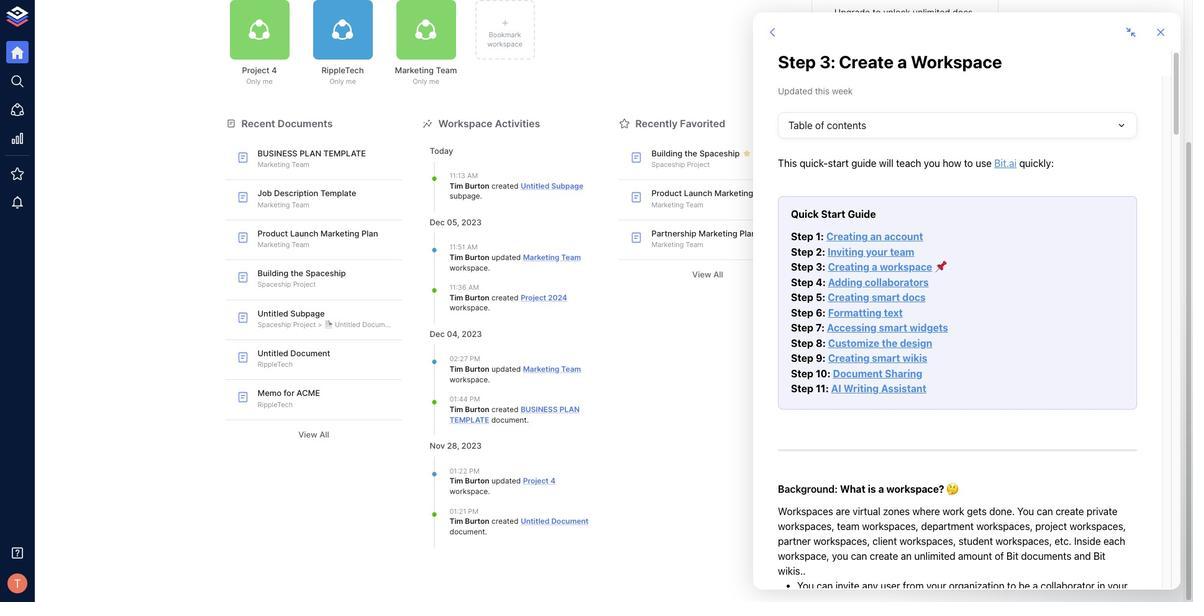 Task type: locate. For each thing, give the bounding box(es) containing it.
tim down 01:22
[[450, 477, 463, 486]]

marketing inside "business plan template marketing team"
[[258, 160, 290, 169]]

1 vertical spatial building
[[258, 269, 289, 279]]

created
[[492, 181, 519, 191], [492, 293, 519, 302], [492, 405, 519, 414], [492, 517, 519, 526]]

for
[[284, 389, 295, 399]]

me inside marketing team only me
[[429, 77, 439, 86]]

untitled subpage spaceship project > 📄 untitled document
[[258, 309, 396, 329]]

all
[[714, 270, 723, 280], [320, 430, 329, 440]]

burton for 11:51 am tim burton updated marketing team workspace .
[[465, 253, 490, 262]]

0 horizontal spatial building
[[258, 269, 289, 279]]

product inside 'product launch marketing plan marketing team'
[[258, 229, 288, 239]]

workspace up 11:36 at the left top of the page
[[450, 263, 488, 273]]

updated up tim burton created
[[492, 365, 521, 374]]

pm right 02:27
[[470, 355, 480, 364]]

1 horizontal spatial product
[[652, 189, 682, 198]]

all down acme
[[320, 430, 329, 440]]

project inside project 4 only me
[[242, 65, 269, 75]]

am inside "11:36 am tim burton created project 2024 workspace ."
[[468, 284, 479, 292]]

5 burton from the top
[[465, 405, 490, 414]]

launch for product launch marketing plan
[[684, 189, 712, 198]]

untitled document link
[[521, 517, 589, 526]]

2 horizontal spatial only
[[413, 77, 427, 86]]

3 2023 from the top
[[461, 442, 482, 451]]

tim inside '11:13 am tim burton created untitled subpage subpage .'
[[450, 181, 463, 191]]

the
[[685, 149, 697, 158], [291, 269, 303, 279]]

1 vertical spatial updated
[[492, 365, 521, 374]]

document right 📄
[[362, 321, 396, 329]]

1 horizontal spatial all
[[714, 270, 723, 280]]

7 burton from the top
[[465, 517, 490, 526]]

am right 11:51
[[467, 243, 478, 252]]

workspace inside 01:22 pm tim burton updated project 4 workspace .
[[450, 487, 488, 496]]

2 2023 from the top
[[462, 330, 482, 340]]

untitled inside '11:13 am tim burton created untitled subpage subpage .'
[[521, 181, 550, 191]]

launch
[[684, 189, 712, 198], [290, 229, 318, 239]]

me inside rippletech only me
[[346, 77, 356, 86]]

dialog
[[753, 12, 1181, 590]]

only inside project 4 only me
[[246, 77, 261, 86]]

me for marketing
[[429, 77, 439, 86]]

burton for 01:22 pm tim burton updated project 4 workspace .
[[465, 477, 490, 486]]

0 vertical spatial view all
[[692, 270, 723, 280]]

1 horizontal spatial business
[[521, 405, 558, 414]]

pm
[[470, 355, 480, 364], [470, 396, 480, 404], [469, 467, 480, 476], [468, 508, 479, 516]]

workspace inside button
[[487, 40, 523, 48]]

2 vertical spatial updated
[[492, 477, 521, 486]]

project 2024 link
[[521, 293, 567, 302]]

0 horizontal spatial view all
[[298, 430, 329, 440]]

3 updated from the top
[[492, 477, 521, 486]]

view for the right view all button
[[692, 270, 712, 280]]

product for product launch marketing plan
[[652, 189, 682, 198]]

1 horizontal spatial launch
[[684, 189, 712, 198]]

team
[[436, 65, 457, 75], [292, 160, 309, 169], [292, 200, 309, 209], [686, 200, 703, 209], [292, 241, 309, 249], [686, 241, 703, 249], [561, 253, 581, 262], [561, 365, 581, 374]]

burton
[[465, 181, 490, 191], [465, 253, 490, 262], [465, 293, 490, 302], [465, 365, 490, 374], [465, 405, 490, 414], [465, 477, 490, 486], [465, 517, 490, 526]]

burton down 02:27
[[465, 365, 490, 374]]

tim inside "11:36 am tim burton created project 2024 workspace ."
[[450, 293, 463, 302]]

tim inside 11:51 am tim burton updated marketing team workspace .
[[450, 253, 463, 262]]

pm inside 01:21 pm tim burton created untitled document document .
[[468, 508, 479, 516]]

2023 for dec 04, 2023
[[462, 330, 482, 340]]

workspace for untitled document
[[450, 487, 488, 496]]

untitled
[[521, 181, 550, 191], [258, 309, 288, 319], [335, 321, 360, 329], [258, 349, 288, 359], [521, 517, 550, 526]]

view all
[[692, 270, 723, 280], [298, 430, 329, 440]]

workspace up 01:44 pm
[[450, 375, 488, 385]]

created inside "11:36 am tim burton created project 2024 workspace ."
[[492, 293, 519, 302]]

4 up untitled document link
[[551, 477, 556, 486]]

burton down 01:22
[[465, 477, 490, 486]]

product down job
[[258, 229, 288, 239]]

0 horizontal spatial only
[[246, 77, 261, 86]]

0 vertical spatial product
[[652, 189, 682, 198]]

marketing inside 11:51 am tim burton updated marketing team workspace .
[[523, 253, 560, 262]]

>
[[318, 321, 322, 329]]

1 horizontal spatial me
[[346, 77, 356, 86]]

burton down 11:51
[[465, 253, 490, 262]]

plan for business plan template marketing team
[[300, 149, 321, 158]]

dec
[[430, 218, 445, 228], [430, 330, 445, 340]]

tim down 01:44 on the left
[[450, 405, 463, 414]]

2 created from the top
[[492, 293, 519, 302]]

dec left 05,
[[430, 218, 445, 228]]

0 horizontal spatial launch
[[290, 229, 318, 239]]

1 created from the top
[[492, 181, 519, 191]]

product up marketing team
[[652, 189, 682, 198]]

marketing
[[395, 65, 434, 75], [258, 160, 290, 169], [715, 189, 753, 198], [258, 200, 290, 209], [652, 200, 684, 209], [321, 229, 359, 239], [699, 229, 738, 239], [258, 241, 290, 249], [652, 241, 684, 249], [523, 253, 560, 262], [523, 365, 560, 374]]

project up 01:21 pm tim burton created untitled document document .
[[523, 477, 549, 486]]

team inside 02:27 pm tim burton updated marketing team workspace .
[[561, 365, 581, 374]]

0 vertical spatial dec
[[430, 218, 445, 228]]

. inside 01:22 pm tim burton updated project 4 workspace .
[[488, 487, 490, 496]]

2024
[[548, 293, 567, 302]]

2 vertical spatial 2023
[[461, 442, 482, 451]]

building down 'product launch marketing plan marketing team'
[[258, 269, 289, 279]]

am inside '11:13 am tim burton created untitled subpage subpage .'
[[467, 172, 478, 180]]

burton up the subpage
[[465, 181, 490, 191]]

tim down the "11:13"
[[450, 181, 463, 191]]

1 vertical spatial marketing team link
[[523, 365, 581, 374]]

2023
[[461, 218, 482, 228], [462, 330, 482, 340], [461, 442, 482, 451]]

business inside "business plan template marketing team"
[[258, 149, 298, 158]]

1 vertical spatial rippletech
[[258, 361, 293, 369]]

2023 for nov 28, 2023
[[461, 442, 482, 451]]

only inside marketing team only me
[[413, 77, 427, 86]]

dec left 04,
[[430, 330, 445, 340]]

. inside 01:21 pm tim burton created untitled document document .
[[485, 528, 487, 537]]

am for untitled
[[467, 172, 478, 180]]

marketing team only me
[[395, 65, 457, 86]]

2 vertical spatial document
[[551, 517, 589, 526]]

0 vertical spatial launch
[[684, 189, 712, 198]]

launch down job description template marketing team
[[290, 229, 318, 239]]

3 burton from the top
[[465, 293, 490, 302]]

2 dec from the top
[[430, 330, 445, 340]]

created down 01:22 pm tim burton updated project 4 workspace .
[[492, 517, 519, 526]]

updated inside 11:51 am tim burton updated marketing team workspace .
[[492, 253, 521, 262]]

1 me from the left
[[263, 77, 273, 86]]

0 vertical spatial marketing team link
[[523, 253, 581, 262]]

document inside 01:21 pm tim burton created untitled document document .
[[551, 517, 589, 526]]

burton inside 11:51 am tim burton updated marketing team workspace .
[[465, 253, 490, 262]]

11:51 am tim burton updated marketing team workspace .
[[450, 243, 581, 273]]

2023 right 05,
[[461, 218, 482, 228]]

1 vertical spatial product
[[258, 229, 288, 239]]

template
[[324, 149, 366, 158], [450, 416, 489, 425]]

tim inside 02:27 pm tim burton updated marketing team workspace .
[[450, 365, 463, 374]]

business inside business plan template
[[521, 405, 558, 414]]

view down 'partnership marketing plan marketing team'
[[692, 270, 712, 280]]

am inside 11:51 am tim burton updated marketing team workspace .
[[467, 243, 478, 252]]

6 tim from the top
[[450, 477, 463, 486]]

rippletech inside untitled document rippletech
[[258, 361, 293, 369]]

me inside project 4 only me
[[263, 77, 273, 86]]

burton inside 01:22 pm tim burton updated project 4 workspace .
[[465, 477, 490, 486]]

only
[[246, 77, 261, 86], [330, 77, 344, 86], [413, 77, 427, 86]]

0 horizontal spatial me
[[263, 77, 273, 86]]

plan inside 'product launch marketing plan marketing team'
[[362, 229, 378, 239]]

0 vertical spatial the
[[685, 149, 697, 158]]

view all down 'partnership marketing plan marketing team'
[[692, 270, 723, 280]]

me for project
[[263, 77, 273, 86]]

4 tim from the top
[[450, 365, 463, 374]]

marketing team link up business plan template
[[523, 365, 581, 374]]

tim down 02:27
[[450, 365, 463, 374]]

document down ">"
[[290, 349, 330, 359]]

workspace inside "11:36 am tim burton created project 2024 workspace ."
[[450, 304, 488, 313]]

tim for 01:21 pm tim burton created untitled document document .
[[450, 517, 463, 526]]

1 vertical spatial the
[[291, 269, 303, 279]]

document inside 01:21 pm tim burton created untitled document document .
[[450, 528, 485, 537]]

1 only from the left
[[246, 77, 261, 86]]

1 horizontal spatial plan
[[560, 405, 580, 414]]

1 horizontal spatial view all button
[[619, 266, 796, 285]]

0 vertical spatial template
[[324, 149, 366, 158]]

building inside building the spaceship spaceship project
[[258, 269, 289, 279]]

project left ">"
[[293, 321, 316, 329]]

updated inside 02:27 pm tim burton updated marketing team workspace .
[[492, 365, 521, 374]]

workspace
[[487, 40, 523, 48], [450, 263, 488, 273], [450, 304, 488, 313], [450, 375, 488, 385], [450, 487, 488, 496]]

created left untitled subpage 'link' at the left of page
[[492, 181, 519, 191]]

project inside building the spaceship spaceship project
[[293, 281, 316, 289]]

4 burton from the top
[[465, 365, 490, 374]]

project left the 2024
[[521, 293, 546, 302]]

pm inside 01:22 pm tim burton updated project 4 workspace .
[[469, 467, 480, 476]]

6 burton from the top
[[465, 477, 490, 486]]

0 horizontal spatial the
[[291, 269, 303, 279]]

document
[[491, 416, 527, 425], [450, 528, 485, 537]]

document down tim burton created
[[491, 416, 527, 425]]

launch for product launch marketing plan marketing team
[[290, 229, 318, 239]]

0 horizontal spatial subpage
[[290, 309, 325, 319]]

0 vertical spatial subpage
[[551, 181, 584, 191]]

0 horizontal spatial 4
[[272, 65, 277, 75]]

tim down 11:36 at the left top of the page
[[450, 293, 463, 302]]

burton inside "11:36 am tim burton created project 2024 workspace ."
[[465, 293, 490, 302]]

the up spaceship project
[[685, 149, 697, 158]]

product
[[652, 189, 682, 198], [258, 229, 288, 239]]

. for 02:27 pm tim burton updated marketing team workspace .
[[488, 375, 490, 385]]

0 horizontal spatial view
[[298, 430, 317, 440]]

team inside marketing team only me
[[436, 65, 457, 75]]

help image
[[811, 136, 998, 185], [811, 199, 998, 248], [811, 261, 998, 311], [811, 324, 998, 373]]

1 horizontal spatial subpage
[[551, 181, 584, 191]]

marketing team link for project 2024
[[523, 253, 581, 262]]

marketing inside job description template marketing team
[[258, 200, 290, 209]]

the down 'product launch marketing plan marketing team'
[[291, 269, 303, 279]]

workspace inside 11:51 am tim burton updated marketing team workspace .
[[450, 263, 488, 273]]

building for building the spaceship
[[652, 149, 683, 158]]

project inside 01:22 pm tim burton updated project 4 workspace .
[[523, 477, 549, 486]]

0 vertical spatial plan
[[300, 149, 321, 158]]

spaceship inside untitled subpage spaceship project > 📄 untitled document
[[258, 321, 291, 329]]

burton inside 01:21 pm tim burton created untitled document document .
[[465, 517, 490, 526]]

project inside untitled subpage spaceship project > 📄 untitled document
[[293, 321, 316, 329]]

pm right 01:22
[[469, 467, 480, 476]]

business up document .
[[521, 405, 558, 414]]

1 vertical spatial all
[[320, 430, 329, 440]]

workspace inside 02:27 pm tim burton updated marketing team workspace .
[[450, 375, 488, 385]]

building up spaceship project
[[652, 149, 683, 158]]

document down "project 4" link
[[551, 517, 589, 526]]

business plan template marketing team
[[258, 149, 366, 169]]

unlock
[[927, 53, 954, 63]]

workspace activities
[[438, 117, 540, 130]]

view
[[692, 270, 712, 280], [298, 430, 317, 440]]

marketing team link up the 2024
[[523, 253, 581, 262]]

1 vertical spatial document
[[450, 528, 485, 537]]

1 horizontal spatial view all
[[692, 270, 723, 280]]

recently
[[635, 117, 678, 130]]

team inside "business plan template marketing team"
[[292, 160, 309, 169]]

2 vertical spatial rippletech
[[258, 401, 293, 409]]

0 horizontal spatial document
[[450, 528, 485, 537]]

01:21
[[450, 508, 466, 516]]

1 vertical spatial subpage
[[290, 309, 325, 319]]

am for marketing
[[467, 243, 478, 252]]

. inside 11:51 am tim burton updated marketing team workspace .
[[488, 263, 490, 273]]

dec for dec 05, 2023
[[430, 218, 445, 228]]

1 vertical spatial launch
[[290, 229, 318, 239]]

. inside '11:13 am tim burton created untitled subpage subpage .'
[[480, 192, 482, 201]]

building the spaceship spaceship project
[[258, 269, 346, 289]]

document
[[362, 321, 396, 329], [290, 349, 330, 359], [551, 517, 589, 526]]

4 inside project 4 only me
[[272, 65, 277, 75]]

. inside "11:36 am tim burton created project 2024 workspace ."
[[488, 304, 490, 313]]

2 only from the left
[[330, 77, 344, 86]]

1 help image from the top
[[811, 136, 998, 185]]

marketing team link
[[523, 253, 581, 262], [523, 365, 581, 374]]

0 horizontal spatial template
[[324, 149, 366, 158]]

01:22
[[450, 467, 467, 476]]

. for 01:21 pm tim burton created untitled document document .
[[485, 528, 487, 537]]

template up template
[[324, 149, 366, 158]]

updated inside 01:22 pm tim burton updated project 4 workspace .
[[492, 477, 521, 486]]

am right 11:36 at the left top of the page
[[468, 284, 479, 292]]

1 horizontal spatial document
[[362, 321, 396, 329]]

3 me from the left
[[429, 77, 439, 86]]

2 updated from the top
[[492, 365, 521, 374]]

4 created from the top
[[492, 517, 519, 526]]

0 vertical spatial updated
[[492, 253, 521, 262]]

pm right 01:21
[[468, 508, 479, 516]]

0 horizontal spatial document
[[290, 349, 330, 359]]

2 marketing team link from the top
[[523, 365, 581, 374]]

1 vertical spatial 4
[[551, 477, 556, 486]]

project up recent
[[242, 65, 269, 75]]

today
[[430, 146, 453, 156]]

burton inside 02:27 pm tim burton updated marketing team workspace .
[[465, 365, 490, 374]]

3 only from the left
[[413, 77, 427, 86]]

burton down 01:44 pm
[[465, 405, 490, 414]]

2023 right 04,
[[462, 330, 482, 340]]

updated up "11:36 am tim burton created project 2024 workspace ."
[[492, 253, 521, 262]]

1 vertical spatial template
[[450, 416, 489, 425]]

1 vertical spatial 2023
[[462, 330, 482, 340]]

plan inside business plan template
[[560, 405, 580, 414]]

0 horizontal spatial business
[[258, 149, 298, 158]]

tim down 01:21
[[450, 517, 463, 526]]

tim for 11:36 am tim burton created project 2024 workspace .
[[450, 293, 463, 302]]

plan inside "business plan template marketing team"
[[300, 149, 321, 158]]

4 up recent documents
[[272, 65, 277, 75]]

0 vertical spatial view all button
[[619, 266, 796, 285]]

burton down 11:36 at the left top of the page
[[465, 293, 490, 302]]

2 horizontal spatial me
[[429, 77, 439, 86]]

project down the building the spaceship
[[687, 160, 710, 169]]

2 tim from the top
[[450, 253, 463, 262]]

0 vertical spatial 4
[[272, 65, 277, 75]]

project inside "11:36 am tim burton created project 2024 workspace ."
[[521, 293, 546, 302]]

building the spaceship
[[652, 149, 740, 158]]

1 horizontal spatial view
[[692, 270, 712, 280]]

business
[[258, 149, 298, 158], [521, 405, 558, 414]]

2 vertical spatial am
[[468, 284, 479, 292]]

1 2023 from the top
[[461, 218, 482, 228]]

pm up tim burton created
[[470, 396, 480, 404]]

1 tim from the top
[[450, 181, 463, 191]]

document inside untitled document rippletech
[[290, 349, 330, 359]]

0 vertical spatial business
[[258, 149, 298, 158]]

business down recent documents
[[258, 149, 298, 158]]

0 horizontal spatial product
[[258, 229, 288, 239]]

me
[[263, 77, 273, 86], [346, 77, 356, 86], [429, 77, 439, 86]]

created inside '11:13 am tim burton created untitled subpage subpage .'
[[492, 181, 519, 191]]

document inside untitled subpage spaceship project > 📄 untitled document
[[362, 321, 396, 329]]

launch up marketing team
[[684, 189, 712, 198]]

. for 01:22 pm tim burton updated project 4 workspace .
[[488, 487, 490, 496]]

1 vertical spatial plan
[[560, 405, 580, 414]]

workspace down bookmark
[[487, 40, 523, 48]]

3 tim from the top
[[450, 293, 463, 302]]

burton down 01:21
[[465, 517, 490, 526]]

0 vertical spatial am
[[467, 172, 478, 180]]

2023 right 28,
[[461, 442, 482, 451]]

project up untitled subpage spaceship project > 📄 untitled document at the bottom left of page
[[293, 281, 316, 289]]

burton for 11:13 am tim burton created untitled subpage subpage .
[[465, 181, 490, 191]]

am
[[467, 172, 478, 180], [467, 243, 478, 252], [468, 284, 479, 292]]

plan for business plan template
[[560, 405, 580, 414]]

acme
[[297, 389, 320, 399]]

product launch marketing plan
[[652, 189, 772, 198]]

0 horizontal spatial view all button
[[225, 426, 402, 445]]

workspace down 11:36 at the left top of the page
[[450, 304, 488, 313]]

updated for untitled document
[[492, 477, 521, 486]]

untitled document rippletech
[[258, 349, 330, 369]]

burton for 02:27 pm tim burton updated marketing team workspace .
[[465, 365, 490, 374]]

1 horizontal spatial document
[[491, 416, 527, 425]]

document down 01:21
[[450, 528, 485, 537]]

nov 28, 2023
[[430, 442, 482, 451]]

2 me from the left
[[346, 77, 356, 86]]

business for business plan template
[[521, 405, 558, 414]]

tim down 11:51
[[450, 253, 463, 262]]

7 tim from the top
[[450, 517, 463, 526]]

1 horizontal spatial building
[[652, 149, 683, 158]]

created for untitled document
[[492, 517, 519, 526]]

docs.
[[953, 7, 975, 17]]

1 marketing team link from the top
[[523, 253, 581, 262]]

template inside business plan template
[[450, 416, 489, 425]]

rippletech inside memo for acme rippletech
[[258, 401, 293, 409]]

1 horizontal spatial only
[[330, 77, 344, 86]]

tim inside 01:21 pm tim burton created untitled document document .
[[450, 517, 463, 526]]

rippletech
[[322, 65, 364, 75], [258, 361, 293, 369], [258, 401, 293, 409]]

am right the "11:13"
[[467, 172, 478, 180]]

created up document .
[[492, 405, 519, 414]]

marketing team
[[652, 200, 703, 209]]

1 vertical spatial view all
[[298, 430, 329, 440]]

view down memo for acme rippletech
[[298, 430, 317, 440]]

tim inside 01:22 pm tim burton updated project 4 workspace .
[[450, 477, 463, 486]]

0 vertical spatial document
[[362, 321, 396, 329]]

view all button
[[619, 266, 796, 285], [225, 426, 402, 445]]

2 horizontal spatial document
[[551, 517, 589, 526]]

activities
[[495, 117, 540, 130]]

0 vertical spatial 2023
[[461, 218, 482, 228]]

view all button down 'partnership marketing plan marketing team'
[[619, 266, 796, 285]]

1 updated from the top
[[492, 253, 521, 262]]

pm inside 02:27 pm tim burton updated marketing team workspace .
[[470, 355, 480, 364]]

dec 04, 2023
[[430, 330, 482, 340]]

1 horizontal spatial template
[[450, 416, 489, 425]]

2 burton from the top
[[465, 253, 490, 262]]

spaceship
[[700, 149, 740, 158], [652, 160, 685, 169], [306, 269, 346, 279], [258, 281, 291, 289], [258, 321, 291, 329]]

view all down acme
[[298, 430, 329, 440]]

created left project 2024 link
[[492, 293, 519, 302]]

project
[[242, 65, 269, 75], [687, 160, 710, 169], [293, 281, 316, 289], [521, 293, 546, 302], [293, 321, 316, 329], [523, 477, 549, 486]]

template inside "business plan template marketing team"
[[324, 149, 366, 158]]

2 help image from the top
[[811, 199, 998, 248]]

1 vertical spatial view all button
[[225, 426, 402, 445]]

1 burton from the top
[[465, 181, 490, 191]]

launch inside 'product launch marketing plan marketing team'
[[290, 229, 318, 239]]

spaceship project
[[652, 160, 710, 169]]

1 vertical spatial dec
[[430, 330, 445, 340]]

1 horizontal spatial 4
[[551, 477, 556, 486]]

1 vertical spatial document
[[290, 349, 330, 359]]

subpage
[[551, 181, 584, 191], [290, 309, 325, 319]]

more?
[[956, 53, 980, 63]]

4 help image from the top
[[811, 324, 998, 373]]

view all button down acme
[[225, 426, 402, 445]]

burton inside '11:13 am tim burton created untitled subpage subpage .'
[[465, 181, 490, 191]]

1 vertical spatial am
[[467, 243, 478, 252]]

created inside 01:21 pm tim burton created untitled document document .
[[492, 517, 519, 526]]

template down tim burton created
[[450, 416, 489, 425]]

tim
[[450, 181, 463, 191], [450, 253, 463, 262], [450, 293, 463, 302], [450, 365, 463, 374], [450, 405, 463, 414], [450, 477, 463, 486], [450, 517, 463, 526]]

workspace down 01:22
[[450, 487, 488, 496]]

favorited
[[680, 117, 725, 130]]

0 vertical spatial building
[[652, 149, 683, 158]]

memo
[[258, 389, 282, 399]]

subpage inside '11:13 am tim burton created untitled subpage subpage .'
[[551, 181, 584, 191]]

all down 'partnership marketing plan marketing team'
[[714, 270, 723, 280]]

📄
[[324, 321, 333, 329]]

spaceship for untitled subpage spaceship project > 📄 untitled document
[[258, 321, 291, 329]]

plan
[[756, 189, 772, 198], [362, 229, 378, 239], [740, 229, 756, 239]]

0 vertical spatial all
[[714, 270, 723, 280]]

04,
[[447, 330, 460, 340]]

pm for untitled
[[468, 508, 479, 516]]

. inside 02:27 pm tim burton updated marketing team workspace .
[[488, 375, 490, 385]]

1 vertical spatial business
[[521, 405, 558, 414]]

1 vertical spatial view
[[298, 430, 317, 440]]

updated left "project 4" link
[[492, 477, 521, 486]]

1 horizontal spatial the
[[685, 149, 697, 158]]

0 vertical spatial view
[[692, 270, 712, 280]]

0 horizontal spatial plan
[[300, 149, 321, 158]]

the inside building the spaceship spaceship project
[[291, 269, 303, 279]]

01:44 pm
[[450, 396, 480, 404]]

1 dec from the top
[[430, 218, 445, 228]]



Task type: vqa. For each thing, say whether or not it's contained in the screenshot.


Task type: describe. For each thing, give the bounding box(es) containing it.
tim for 01:22 pm tim burton updated project 4 workspace .
[[450, 477, 463, 486]]

spaceship for building the spaceship
[[700, 149, 740, 158]]

project 4 only me
[[242, 65, 277, 86]]

project 4 link
[[523, 477, 556, 486]]

untitled inside 01:21 pm tim burton created untitled document document .
[[521, 517, 550, 526]]

untitled subpage link
[[521, 181, 584, 191]]

marketing team link for business plan template
[[523, 365, 581, 374]]

4 inside 01:22 pm tim burton updated project 4 workspace .
[[551, 477, 556, 486]]

0 horizontal spatial all
[[320, 430, 329, 440]]

11:36 am tim burton created project 2024 workspace .
[[450, 284, 567, 313]]

updated for project 2024
[[492, 253, 521, 262]]

building for building the spaceship spaceship project
[[258, 269, 289, 279]]

updated for business plan template
[[492, 365, 521, 374]]

unlimited
[[913, 7, 950, 17]]

11:51
[[450, 243, 465, 252]]

. for 11:51 am tim burton updated marketing team workspace .
[[488, 263, 490, 273]]

product for product launch marketing plan marketing team
[[258, 229, 288, 239]]

team inside 11:51 am tim burton updated marketing team workspace .
[[561, 253, 581, 262]]

subpage inside untitled subpage spaceship project > 📄 untitled document
[[290, 309, 325, 319]]

team inside 'product launch marketing plan marketing team'
[[292, 241, 309, 249]]

upgrade
[[835, 7, 870, 17]]

01:22 pm tim burton updated project 4 workspace .
[[450, 467, 556, 496]]

. for 11:13 am tim burton created untitled subpage subpage .
[[480, 192, 482, 201]]

01:21 pm tim burton created untitled document document .
[[450, 508, 589, 537]]

subpage
[[450, 192, 480, 201]]

plan for product launch marketing plan
[[756, 189, 772, 198]]

am for project
[[468, 284, 479, 292]]

plan for product launch marketing plan marketing team
[[362, 229, 378, 239]]

unlock
[[883, 7, 910, 17]]

dec for dec 04, 2023
[[430, 330, 445, 340]]

description
[[274, 189, 318, 198]]

spaceship for building the spaceship spaceship project
[[306, 269, 346, 279]]

marketing inside marketing team only me
[[395, 65, 434, 75]]

11:36
[[450, 284, 467, 292]]

only for project
[[246, 77, 261, 86]]

pm for marketing
[[470, 355, 480, 364]]

only inside rippletech only me
[[330, 77, 344, 86]]

template for business plan template
[[450, 416, 489, 425]]

workspace for business plan template
[[450, 375, 488, 385]]

created for project 2024
[[492, 293, 519, 302]]

28,
[[447, 442, 459, 451]]

untitled inside untitled document rippletech
[[258, 349, 288, 359]]

job
[[258, 189, 272, 198]]

bookmark workspace button
[[475, 0, 535, 60]]

created for untitled subpage
[[492, 181, 519, 191]]

workspace for project 2024
[[450, 263, 488, 273]]

2023 for dec 05, 2023
[[461, 218, 482, 228]]

t button
[[4, 571, 31, 598]]

unlock more?
[[927, 53, 980, 63]]

the for building the spaceship spaceship project
[[291, 269, 303, 279]]

tim for 11:13 am tim burton created untitled subpage subpage .
[[450, 181, 463, 191]]

upgrade to unlock unlimited docs.
[[835, 7, 975, 17]]

job description template marketing team
[[258, 189, 356, 209]]

business plan template
[[450, 405, 580, 425]]

only for marketing
[[413, 77, 427, 86]]

partnership
[[652, 229, 697, 239]]

02:27 pm tim burton updated marketing team workspace .
[[450, 355, 581, 385]]

business plan template link
[[450, 405, 580, 425]]

0 vertical spatial rippletech
[[322, 65, 364, 75]]

3 help image from the top
[[811, 261, 998, 311]]

bookmark
[[489, 30, 521, 39]]

recent
[[241, 117, 275, 130]]

t
[[14, 577, 21, 591]]

11:13 am tim burton created untitled subpage subpage .
[[450, 172, 584, 201]]

02:27
[[450, 355, 468, 364]]

partnership marketing plan marketing team
[[652, 229, 756, 249]]

burton for 01:21 pm tim burton created untitled document document .
[[465, 517, 490, 526]]

pm for project
[[469, 467, 480, 476]]

01:44
[[450, 396, 468, 404]]

dec 05, 2023
[[430, 218, 482, 228]]

3 created from the top
[[492, 405, 519, 414]]

documents
[[278, 117, 333, 130]]

11:13
[[450, 172, 465, 180]]

tim for 02:27 pm tim burton updated marketing team workspace .
[[450, 365, 463, 374]]

unlock more? button
[[920, 49, 983, 68]]

template
[[321, 189, 356, 198]]

document .
[[489, 416, 529, 425]]

plan inside 'partnership marketing plan marketing team'
[[740, 229, 756, 239]]

recently favorited
[[635, 117, 725, 130]]

workspace
[[438, 117, 493, 130]]

team inside job description template marketing team
[[292, 200, 309, 209]]

bookmark workspace
[[487, 30, 523, 48]]

marketing inside 02:27 pm tim burton updated marketing team workspace .
[[523, 365, 560, 374]]

rippletech only me
[[322, 65, 364, 86]]

05,
[[447, 218, 459, 228]]

0 vertical spatial document
[[491, 416, 527, 425]]

view for bottommost view all button
[[298, 430, 317, 440]]

product launch marketing plan marketing team
[[258, 229, 378, 249]]

team inside 'partnership marketing plan marketing team'
[[686, 241, 703, 249]]

nov
[[430, 442, 445, 451]]

the for building the spaceship
[[685, 149, 697, 158]]

business for business plan template marketing team
[[258, 149, 298, 158]]

5 tim from the top
[[450, 405, 463, 414]]

. for 11:36 am tim burton created project 2024 workspace .
[[488, 304, 490, 313]]

to
[[873, 7, 881, 17]]

memo for acme rippletech
[[258, 389, 320, 409]]

template for business plan template marketing team
[[324, 149, 366, 158]]

tim for 11:51 am tim burton updated marketing team workspace .
[[450, 253, 463, 262]]

recent documents
[[241, 117, 333, 130]]

tim burton created
[[450, 405, 521, 414]]

burton for 11:36 am tim burton created project 2024 workspace .
[[465, 293, 490, 302]]



